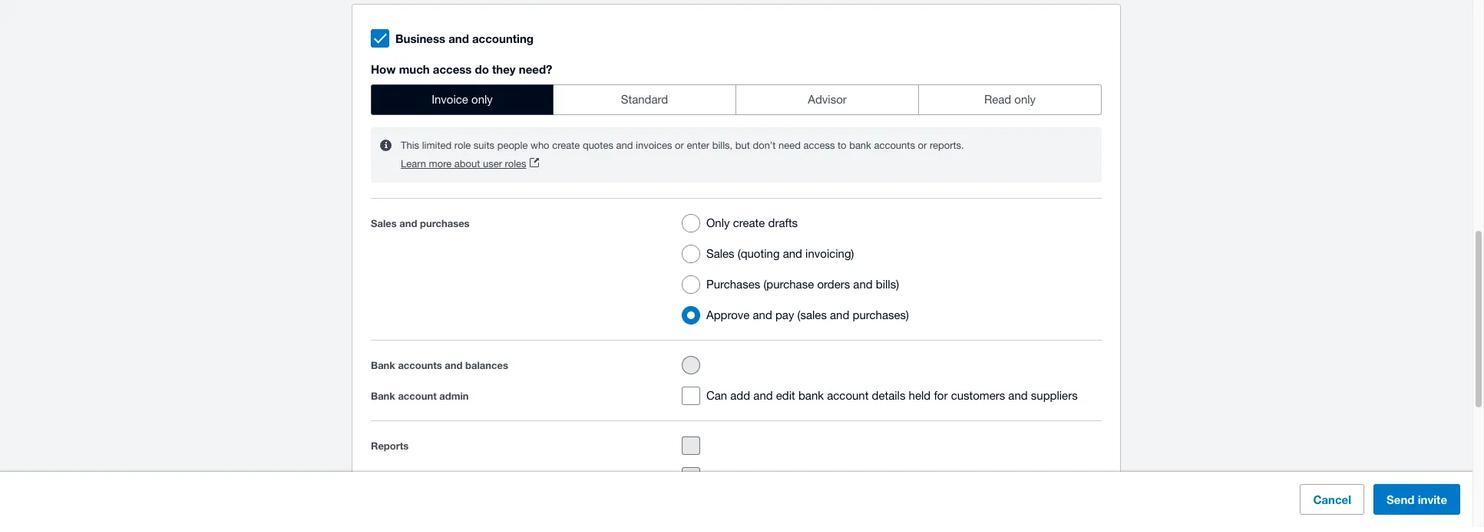 Task type: vqa. For each thing, say whether or not it's contained in the screenshot.
TABLE
no



Task type: describe. For each thing, give the bounding box(es) containing it.
and left edit in the right of the page
[[754, 390, 773, 403]]

and up "(purchase"
[[783, 247, 803, 260]]

for
[[934, 390, 948, 403]]

cancel button
[[1301, 485, 1365, 515]]

standard
[[621, 93, 668, 106]]

and up admin
[[445, 360, 463, 372]]

reports
[[371, 440, 409, 453]]

publish reports
[[371, 471, 443, 483]]

held
[[909, 390, 931, 403]]

pay
[[776, 309, 795, 322]]

and left pay at the bottom of the page
[[753, 309, 773, 322]]

0 horizontal spatial account
[[398, 390, 437, 403]]

purchases (purchase orders and bills)
[[707, 278, 900, 291]]

only for read only
[[1015, 93, 1036, 106]]

who
[[531, 140, 550, 151]]

this
[[401, 140, 419, 151]]

learn
[[401, 158, 426, 170]]

accounting
[[472, 32, 534, 45]]

create inside "this limited role suits people who create quotes and invoices or enter bills, but don't need access to bank accounts or reports. learn more about user roles"
[[552, 140, 580, 151]]

drafts
[[769, 217, 798, 230]]

1 vertical spatial bank
[[799, 390, 824, 403]]

edit
[[776, 390, 796, 403]]

more
[[429, 158, 452, 170]]

only
[[707, 217, 730, 230]]

only for invoice only
[[472, 93, 493, 106]]

(purchase
[[764, 278, 814, 291]]

can add and edit bank account details held for customers and suppliers
[[707, 390, 1078, 403]]

accounts inside "this limited role suits people who create quotes and invoices or enter bills, but don't need access to bank accounts or reports. learn more about user roles"
[[874, 140, 916, 151]]

and left purchases
[[400, 217, 417, 230]]

add
[[731, 390, 751, 403]]

approve
[[707, 309, 750, 322]]

don't
[[753, 140, 776, 151]]

and up "how much access do they need?"
[[449, 32, 469, 45]]

purchases
[[707, 278, 761, 291]]

0 vertical spatial access
[[433, 62, 472, 76]]

bank for bank accounts and balances
[[371, 360, 395, 372]]

invoices
[[636, 140, 672, 151]]

user
[[483, 158, 502, 170]]

advisor
[[808, 93, 847, 106]]

2 or from the left
[[918, 140, 927, 151]]

invoice only
[[432, 93, 493, 106]]

quotes
[[583, 140, 614, 151]]

read only
[[985, 93, 1036, 106]]

bills)
[[876, 278, 900, 291]]

bills,
[[713, 140, 733, 151]]

but
[[736, 140, 750, 151]]

access inside "this limited role suits people who create quotes and invoices or enter bills, but don't need access to bank accounts or reports. learn more about user roles"
[[804, 140, 835, 151]]

sales (quoting and invoicing)
[[707, 247, 855, 260]]

reports.
[[930, 140, 965, 151]]



Task type: locate. For each thing, give the bounding box(es) containing it.
option group
[[371, 85, 1102, 115], [676, 208, 1102, 331]]

0 horizontal spatial sales
[[371, 217, 397, 230]]

send invite button
[[1374, 485, 1461, 515]]

1 horizontal spatial create
[[733, 217, 765, 230]]

0 vertical spatial create
[[552, 140, 580, 151]]

and inside "this limited role suits people who create quotes and invoices or enter bills, but don't need access to bank accounts or reports. learn more about user roles"
[[616, 140, 633, 151]]

only
[[472, 93, 493, 106], [1015, 93, 1036, 106]]

1 vertical spatial bank
[[371, 390, 395, 403]]

send invite
[[1387, 493, 1448, 507]]

approve and pay (sales and purchases)
[[707, 309, 909, 322]]

admin
[[440, 390, 469, 403]]

how
[[371, 62, 396, 76]]

1 horizontal spatial sales
[[707, 247, 735, 260]]

sales left purchases
[[371, 217, 397, 230]]

(sales
[[798, 309, 827, 322]]

0 horizontal spatial only
[[472, 93, 493, 106]]

accounts up bank account admin
[[398, 360, 442, 372]]

need?
[[519, 62, 553, 76]]

can
[[707, 390, 728, 403]]

sales
[[371, 217, 397, 230], [707, 247, 735, 260]]

accounts left reports.
[[874, 140, 916, 151]]

bank right edit in the right of the page
[[799, 390, 824, 403]]

0 vertical spatial option group
[[371, 85, 1102, 115]]

1 vertical spatial create
[[733, 217, 765, 230]]

how much access do they need?
[[371, 62, 553, 76]]

bank up bank account admin
[[371, 360, 395, 372]]

account
[[827, 390, 869, 403], [398, 390, 437, 403]]

role
[[455, 140, 471, 151]]

0 horizontal spatial bank
[[799, 390, 824, 403]]

bank for bank account admin
[[371, 390, 395, 403]]

invite
[[1418, 493, 1448, 507]]

option group containing invoice only
[[371, 85, 1102, 115]]

or left reports.
[[918, 140, 927, 151]]

access
[[433, 62, 472, 76], [804, 140, 835, 151]]

1 horizontal spatial bank
[[850, 140, 872, 151]]

1 horizontal spatial only
[[1015, 93, 1036, 106]]

business
[[396, 32, 446, 45]]

sales for sales (quoting and invoicing)
[[707, 247, 735, 260]]

1 vertical spatial access
[[804, 140, 835, 151]]

publish
[[371, 471, 406, 483]]

1 vertical spatial sales
[[707, 247, 735, 260]]

0 vertical spatial sales
[[371, 217, 397, 230]]

access left do
[[433, 62, 472, 76]]

access left to
[[804, 140, 835, 151]]

1 horizontal spatial or
[[918, 140, 927, 151]]

suits
[[474, 140, 495, 151]]

0 horizontal spatial access
[[433, 62, 472, 76]]

create right only
[[733, 217, 765, 230]]

bank up 'reports'
[[371, 390, 395, 403]]

limited
[[422, 140, 452, 151]]

this limited role suits people who create quotes and invoices or enter bills, but don't need access to bank accounts or reports. learn more about user roles
[[401, 140, 965, 170]]

and left bills)
[[854, 278, 873, 291]]

cancel
[[1314, 493, 1352, 507]]

1 bank from the top
[[371, 360, 395, 372]]

1 horizontal spatial accounts
[[874, 140, 916, 151]]

create right who
[[552, 140, 580, 151]]

0 horizontal spatial create
[[552, 140, 580, 151]]

0 vertical spatial accounts
[[874, 140, 916, 151]]

0 vertical spatial bank
[[850, 140, 872, 151]]

0 horizontal spatial or
[[675, 140, 684, 151]]

sales for sales and purchases
[[371, 217, 397, 230]]

and
[[449, 32, 469, 45], [616, 140, 633, 151], [400, 217, 417, 230], [783, 247, 803, 260], [854, 278, 873, 291], [753, 309, 773, 322], [830, 309, 850, 322], [445, 360, 463, 372], [754, 390, 773, 403], [1009, 390, 1028, 403]]

bank account admin
[[371, 390, 469, 403]]

sales and purchases
[[371, 217, 470, 230]]

or
[[675, 140, 684, 151], [918, 140, 927, 151]]

1 vertical spatial option group
[[676, 208, 1102, 331]]

0 horizontal spatial accounts
[[398, 360, 442, 372]]

details
[[872, 390, 906, 403]]

accounts
[[874, 140, 916, 151], [398, 360, 442, 372]]

account left admin
[[398, 390, 437, 403]]

0 vertical spatial bank
[[371, 360, 395, 372]]

bank accounts and balances
[[371, 360, 508, 372]]

send
[[1387, 493, 1415, 507]]

1 only from the left
[[472, 93, 493, 106]]

bank inside "this limited role suits people who create quotes and invoices or enter bills, but don't need access to bank accounts or reports. learn more about user roles"
[[850, 140, 872, 151]]

reports
[[409, 471, 443, 483]]

business and accounting
[[396, 32, 534, 45]]

people
[[498, 140, 528, 151]]

only down do
[[472, 93, 493, 106]]

they
[[492, 62, 516, 76]]

only create drafts
[[707, 217, 798, 230]]

2 only from the left
[[1015, 93, 1036, 106]]

about
[[455, 158, 480, 170]]

and right quotes
[[616, 140, 633, 151]]

invoice
[[432, 93, 468, 106]]

enter
[[687, 140, 710, 151]]

orders
[[818, 278, 850, 291]]

roles
[[505, 158, 527, 170]]

much
[[399, 62, 430, 76]]

1 horizontal spatial account
[[827, 390, 869, 403]]

create
[[552, 140, 580, 151], [733, 217, 765, 230]]

invoicing)
[[806, 247, 855, 260]]

1 or from the left
[[675, 140, 684, 151]]

learn more about user roles link
[[401, 155, 539, 174]]

suppliers
[[1031, 390, 1078, 403]]

option group containing only create drafts
[[676, 208, 1102, 331]]

to
[[838, 140, 847, 151]]

sales down only
[[707, 247, 735, 260]]

do
[[475, 62, 489, 76]]

and right (sales
[[830, 309, 850, 322]]

purchases)
[[853, 309, 909, 322]]

1 vertical spatial accounts
[[398, 360, 442, 372]]

create inside option group
[[733, 217, 765, 230]]

bank
[[850, 140, 872, 151], [799, 390, 824, 403]]

customers
[[951, 390, 1006, 403]]

read
[[985, 93, 1012, 106]]

and left suppliers on the bottom right of page
[[1009, 390, 1028, 403]]

or left "enter"
[[675, 140, 684, 151]]

account left details
[[827, 390, 869, 403]]

purchases
[[420, 217, 470, 230]]

bank right to
[[850, 140, 872, 151]]

(quoting
[[738, 247, 780, 260]]

only right read
[[1015, 93, 1036, 106]]

balances
[[466, 360, 508, 372]]

need
[[779, 140, 801, 151]]

1 horizontal spatial access
[[804, 140, 835, 151]]

bank
[[371, 360, 395, 372], [371, 390, 395, 403]]

2 bank from the top
[[371, 390, 395, 403]]



